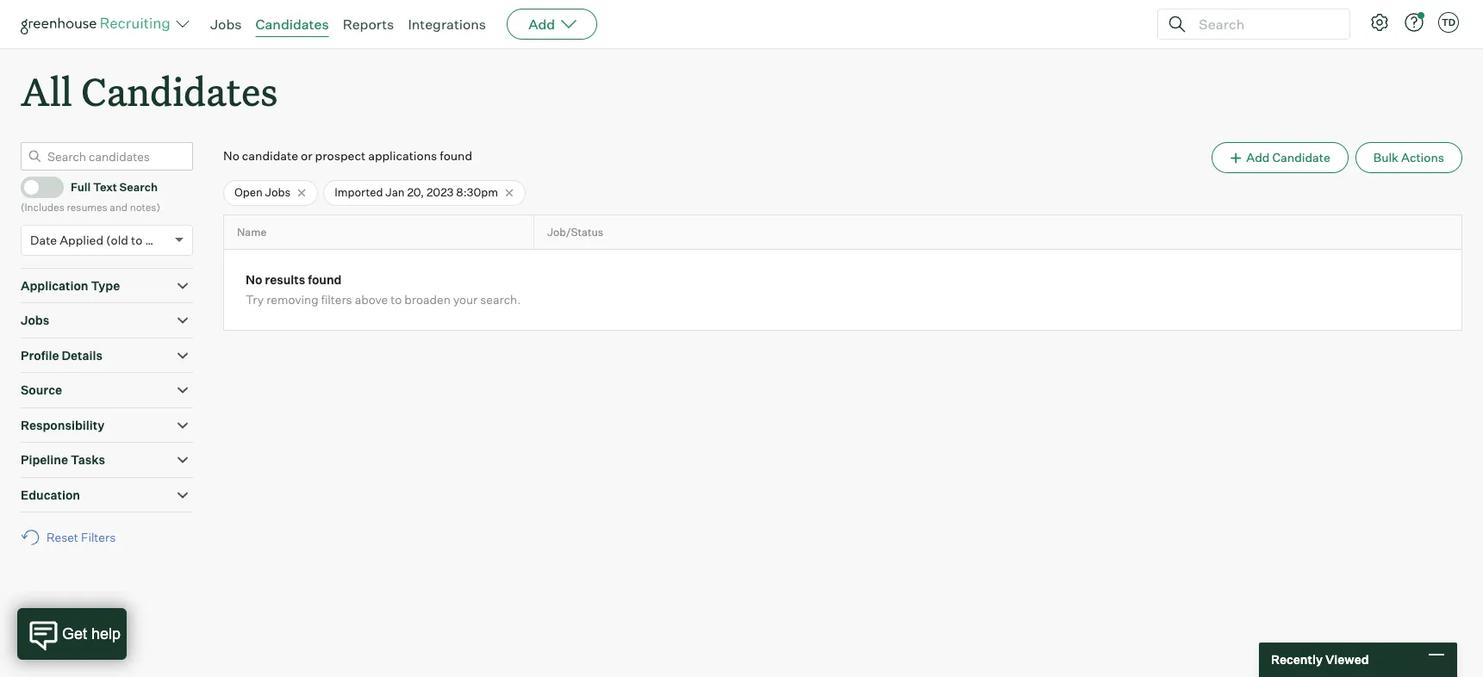 Task type: describe. For each thing, give the bounding box(es) containing it.
reset filters
[[47, 530, 116, 545]]

reset filters button
[[21, 522, 124, 554]]

0 vertical spatial candidates
[[256, 16, 329, 33]]

0 vertical spatial found
[[440, 148, 472, 163]]

integrations link
[[408, 16, 486, 33]]

prospect
[[315, 148, 366, 163]]

1 vertical spatial jobs
[[265, 185, 291, 199]]

add for add candidate
[[1247, 150, 1270, 165]]

0 vertical spatial jobs
[[210, 16, 242, 33]]

try
[[246, 293, 264, 307]]

20,
[[407, 185, 424, 199]]

education
[[21, 488, 80, 502]]

date applied (old to new)
[[30, 232, 173, 247]]

0 horizontal spatial to
[[131, 232, 142, 247]]

td button
[[1435, 9, 1463, 36]]

viewed
[[1326, 653, 1369, 667]]

candidate
[[242, 148, 298, 163]]

pipeline tasks
[[21, 453, 105, 467]]

imported jan 20, 2023 8:30pm
[[335, 185, 498, 199]]

jan
[[385, 185, 405, 199]]

application type
[[21, 278, 120, 293]]

greenhouse recruiting image
[[21, 14, 176, 34]]

open
[[234, 185, 263, 199]]

bulk actions link
[[1356, 142, 1463, 173]]

text
[[93, 180, 117, 194]]

(old
[[106, 232, 128, 247]]

name
[[237, 226, 267, 239]]

job/status
[[547, 226, 603, 239]]

applied
[[60, 232, 103, 247]]

8:30pm
[[456, 185, 498, 199]]

configure image
[[1370, 12, 1390, 33]]

all
[[21, 66, 72, 116]]

your
[[453, 293, 478, 307]]

all candidates
[[21, 66, 278, 116]]

filters
[[321, 293, 352, 307]]

applications
[[368, 148, 437, 163]]

1 vertical spatial candidates
[[81, 66, 278, 116]]

filters
[[81, 530, 116, 545]]

actions
[[1401, 150, 1445, 165]]

details
[[62, 348, 103, 363]]

and
[[110, 201, 128, 214]]

2 vertical spatial jobs
[[21, 313, 49, 328]]

td button
[[1439, 12, 1459, 33]]

bulk actions
[[1374, 150, 1445, 165]]

found inside no results found try removing filters above to broaden your search.
[[308, 273, 342, 287]]

reset
[[47, 530, 78, 545]]

integrations
[[408, 16, 486, 33]]

resumes
[[67, 201, 107, 214]]



Task type: vqa. For each thing, say whether or not it's contained in the screenshot.
francisco
no



Task type: locate. For each thing, give the bounding box(es) containing it.
reports
[[343, 16, 394, 33]]

candidate
[[1273, 150, 1331, 165]]

candidates right jobs link
[[256, 16, 329, 33]]

date applied (old to new) option
[[30, 232, 173, 247]]

to right above
[[391, 293, 402, 307]]

0 horizontal spatial no
[[223, 148, 239, 163]]

(includes
[[21, 201, 64, 214]]

date
[[30, 232, 57, 247]]

to right "(old"
[[131, 232, 142, 247]]

candidates down jobs link
[[81, 66, 278, 116]]

full
[[71, 180, 91, 194]]

responsibility
[[21, 418, 104, 432]]

checkmark image
[[28, 180, 41, 192]]

search
[[119, 180, 158, 194]]

broaden
[[405, 293, 451, 307]]

reports link
[[343, 16, 394, 33]]

jobs link
[[210, 16, 242, 33]]

notes)
[[130, 201, 160, 214]]

1 vertical spatial no
[[246, 273, 262, 287]]

no results found try removing filters above to broaden your search.
[[246, 273, 521, 307]]

tasks
[[71, 453, 105, 467]]

found
[[440, 148, 472, 163], [308, 273, 342, 287]]

no inside no results found try removing filters above to broaden your search.
[[246, 273, 262, 287]]

found up 2023
[[440, 148, 472, 163]]

to
[[131, 232, 142, 247], [391, 293, 402, 307]]

jobs left candidates link
[[210, 16, 242, 33]]

results
[[265, 273, 305, 287]]

no candidate or prospect applications found
[[223, 148, 472, 163]]

search.
[[480, 293, 521, 307]]

1 vertical spatial add
[[1247, 150, 1270, 165]]

0 horizontal spatial found
[[308, 273, 342, 287]]

1 horizontal spatial jobs
[[210, 16, 242, 33]]

new)
[[145, 232, 173, 247]]

add button
[[507, 9, 597, 40]]

0 horizontal spatial add
[[528, 16, 555, 33]]

application
[[21, 278, 88, 293]]

add candidate
[[1247, 150, 1331, 165]]

candidates
[[256, 16, 329, 33], [81, 66, 278, 116]]

1 horizontal spatial to
[[391, 293, 402, 307]]

or
[[301, 148, 313, 163]]

type
[[91, 278, 120, 293]]

0 vertical spatial add
[[528, 16, 555, 33]]

1 vertical spatial to
[[391, 293, 402, 307]]

0 vertical spatial to
[[131, 232, 142, 247]]

profile
[[21, 348, 59, 363]]

1 vertical spatial found
[[308, 273, 342, 287]]

no for no candidate or prospect applications found
[[223, 148, 239, 163]]

add inside popup button
[[528, 16, 555, 33]]

1 horizontal spatial found
[[440, 148, 472, 163]]

Search text field
[[1195, 12, 1334, 37]]

2 horizontal spatial jobs
[[265, 185, 291, 199]]

imported
[[335, 185, 383, 199]]

0 vertical spatial no
[[223, 148, 239, 163]]

pipeline
[[21, 453, 68, 467]]

add candidate link
[[1212, 142, 1349, 173]]

1 horizontal spatial no
[[246, 273, 262, 287]]

td
[[1442, 16, 1456, 28]]

full text search (includes resumes and notes)
[[21, 180, 160, 214]]

Search candidates field
[[21, 142, 193, 171]]

bulk
[[1374, 150, 1399, 165]]

found up filters
[[308, 273, 342, 287]]

no
[[223, 148, 239, 163], [246, 273, 262, 287]]

2023
[[427, 185, 454, 199]]

open jobs
[[234, 185, 291, 199]]

profile details
[[21, 348, 103, 363]]

add
[[528, 16, 555, 33], [1247, 150, 1270, 165]]

source
[[21, 383, 62, 398]]

recently viewed
[[1271, 653, 1369, 667]]

no left candidate
[[223, 148, 239, 163]]

jobs up profile
[[21, 313, 49, 328]]

no up "try"
[[246, 273, 262, 287]]

1 horizontal spatial add
[[1247, 150, 1270, 165]]

above
[[355, 293, 388, 307]]

removing
[[266, 293, 319, 307]]

0 horizontal spatial jobs
[[21, 313, 49, 328]]

to inside no results found try removing filters above to broaden your search.
[[391, 293, 402, 307]]

no for no results found try removing filters above to broaden your search.
[[246, 273, 262, 287]]

jobs
[[210, 16, 242, 33], [265, 185, 291, 199], [21, 313, 49, 328]]

recently
[[1271, 653, 1323, 667]]

add for add
[[528, 16, 555, 33]]

candidates link
[[256, 16, 329, 33]]

jobs right 'open'
[[265, 185, 291, 199]]



